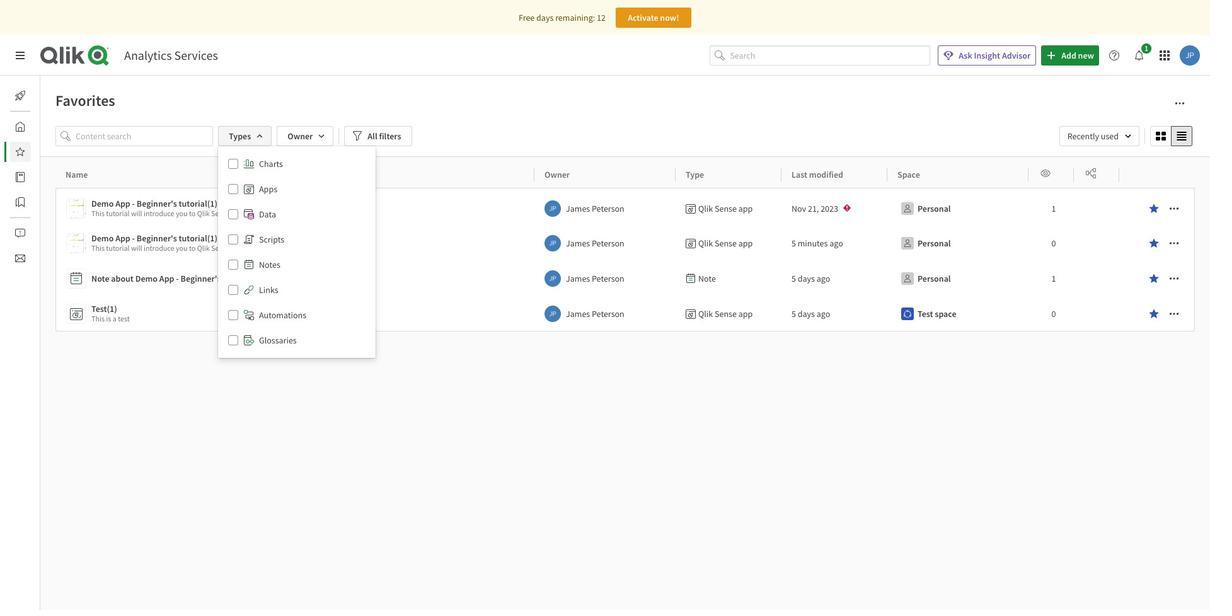 Task type: describe. For each thing, give the bounding box(es) containing it.
james peterson cell for 5 minutes ago
[[535, 226, 676, 261]]

personal cell for nov 21, 2023
[[888, 188, 1029, 226]]

introduce for tutorial(1)(1)
[[144, 243, 174, 253]]

1 button
[[1130, 44, 1152, 66]]

5 days ago button
[[792, 304, 831, 324]]

note for note about demo app - beginner's tutorial(1) (december 14, 2023)
[[91, 273, 109, 284]]

app for demo app - beginner's tutorial(1)(1)
[[115, 233, 130, 244]]

Content search text field
[[76, 126, 213, 146]]

sense. for demo app - beginner's tutorial(1)
[[211, 209, 232, 218]]

qlik sense app image
[[67, 199, 86, 218]]

3 personal button from the top
[[898, 269, 954, 289]]

beginner's for tutorial(1)
[[137, 198, 177, 209]]

space
[[935, 308, 957, 320]]

0 vertical spatial days
[[537, 12, 554, 23]]

test space button
[[898, 304, 959, 324]]

1 vertical spatial owner
[[545, 169, 570, 180]]

beginner's inside button
[[181, 273, 221, 284]]

nov 21, 2023 button
[[792, 199, 856, 219]]

demo for demo app - beginner's tutorial(1)(1)
[[91, 233, 114, 244]]

sense. for demo app - beginner's tutorial(1)(1)
[[211, 243, 232, 253]]

1 for qlik sense app
[[1052, 203, 1056, 214]]

james peterson for 5 minutes ago
[[566, 238, 625, 249]]

days inside button
[[798, 308, 815, 320]]

owner inside owner dropdown button
[[288, 131, 313, 142]]

app for 5 days ago
[[739, 308, 753, 320]]

sense for nov 21, 2023
[[715, 203, 737, 214]]

recently used
[[1068, 131, 1119, 142]]

this inside test(1) this is a test
[[91, 314, 105, 323]]

3 james peterson from the top
[[566, 273, 625, 284]]

catalog
[[40, 172, 68, 183]]

catalog link
[[10, 167, 68, 187]]

james peterson image for nov 21, 2023
[[545, 201, 561, 217]]

remove from favorites image for qlik sense app
[[1149, 204, 1160, 214]]

tutorial for demo app - beginner's tutorial(1)(1)
[[106, 243, 130, 253]]

note about demo app - beginner's tutorial(1) (december 14, 2023) button
[[66, 266, 530, 291]]

tutorial(1) inside demo app - beginner's tutorial(1) this tutorial will introduce you to qlik sense.
[[179, 198, 218, 209]]

0 for test space
[[1052, 308, 1056, 320]]

- inside button
[[176, 273, 179, 284]]

activate
[[628, 12, 659, 23]]

1 vertical spatial days
[[798, 273, 815, 284]]

1 inside dropdown button
[[1145, 44, 1149, 53]]

ago for personal
[[830, 238, 843, 249]]

app inside button
[[159, 273, 174, 284]]

collections image
[[15, 197, 25, 207]]

alerts
[[40, 228, 61, 239]]

1 cell for qlik sense app
[[1029, 188, 1074, 226]]

nov 21, 2023 cell
[[782, 188, 888, 226]]

tutorial for demo app - beginner's tutorial(1)
[[106, 209, 130, 218]]

free days remaining: 12
[[519, 12, 606, 23]]

ask insight advisor button
[[938, 45, 1037, 66]]

add new button
[[1042, 45, 1100, 66]]

qlik for nov 21, 2023
[[699, 203, 713, 214]]

personal for nov 21, 2023
[[918, 203, 951, 214]]

3 james peterson image from the top
[[545, 271, 561, 287]]

personal button for 5 minutes ago
[[898, 233, 954, 253]]

5 minutes ago
[[792, 238, 843, 249]]

types button
[[218, 126, 272, 146]]

demo app - beginner's tutorial(1)(1) this tutorial will introduce you to qlik sense.
[[91, 233, 232, 253]]

qlik sense app cell for nov 21, 2023
[[676, 188, 782, 226]]

james for nov 21, 2023
[[566, 203, 590, 214]]

james peterson image for 5 days ago
[[545, 306, 561, 322]]

more actions image for 0
[[1170, 309, 1180, 319]]

last modified
[[792, 169, 844, 180]]

notes
[[259, 259, 280, 271]]

home
[[40, 121, 63, 132]]

remaining:
[[556, 12, 595, 23]]

note cell
[[676, 261, 782, 296]]

test
[[118, 314, 130, 323]]

glossaries
[[259, 335, 297, 346]]

peterson for 5 days ago
[[592, 308, 625, 320]]

last
[[792, 169, 808, 180]]

navigation pane element
[[0, 81, 68, 274]]

1 cell for note
[[1029, 261, 1074, 296]]

more actions image for 0
[[1170, 238, 1180, 248]]

qlik for 5 minutes ago
[[699, 238, 713, 249]]

will for tutorial(1)(1)
[[131, 243, 142, 253]]

qlik for 5 days ago
[[699, 308, 713, 320]]

to for tutorial(1)(1)
[[189, 243, 196, 253]]

scripts
[[259, 234, 284, 245]]

sense for 5 days ago
[[715, 308, 737, 320]]

0 vertical spatial more actions image
[[1175, 98, 1185, 108]]

personal button for nov 21, 2023
[[898, 199, 954, 219]]

1 for note
[[1052, 273, 1056, 284]]

all filters button
[[344, 126, 412, 146]]

21,
[[808, 203, 819, 214]]

app for 5 minutes ago
[[739, 238, 753, 249]]

demo inside button
[[135, 273, 158, 284]]

this for demo app - beginner's tutorial(1)(1)
[[91, 243, 105, 253]]

peterson for 5 minutes ago
[[592, 238, 625, 249]]

3 personal cell from the top
[[888, 261, 1029, 296]]

qlik sense app cell for 5 minutes ago
[[676, 226, 782, 261]]

subscriptions image
[[15, 253, 25, 264]]

all
[[368, 131, 378, 142]]

12
[[597, 12, 606, 23]]

analytics
[[124, 47, 172, 63]]

beginner's for tutorial(1)(1)
[[137, 233, 177, 244]]

5 for test space
[[792, 308, 796, 320]]

5 for personal
[[792, 238, 796, 249]]

add new
[[1062, 50, 1095, 61]]

james peterson cell for 5 days ago
[[535, 296, 676, 332]]

getting started image
[[15, 91, 25, 101]]

5 days ago cell for test space
[[782, 296, 888, 332]]

remove from favorites image for note
[[1149, 274, 1160, 284]]

all filters
[[368, 131, 401, 142]]

switch view group
[[1151, 126, 1193, 146]]

apps
[[259, 183, 277, 195]]

tutorial(1) inside button
[[223, 273, 262, 284]]

note for note
[[699, 273, 716, 284]]

sense for 5 minutes ago
[[715, 238, 737, 249]]

open sidebar menu image
[[15, 50, 25, 61]]

data
[[259, 209, 276, 220]]

5 minutes ago cell
[[782, 226, 888, 261]]

peterson for nov 21, 2023
[[592, 203, 625, 214]]

name
[[66, 169, 88, 180]]

charts
[[259, 158, 283, 170]]

is
[[106, 314, 111, 323]]

this for demo app - beginner's tutorial(1)
[[91, 209, 105, 218]]

qlik sense app image
[[67, 234, 86, 253]]

2 5 days ago from the top
[[792, 308, 831, 320]]



Task type: locate. For each thing, give the bounding box(es) containing it.
you for tutorial(1)
[[176, 209, 188, 218]]

1 this from the top
[[91, 209, 105, 218]]

tutorial(1)(1)
[[179, 233, 228, 244]]

2 vertical spatial days
[[798, 308, 815, 320]]

0 vertical spatial personal button
[[898, 199, 954, 219]]

this left is
[[91, 314, 105, 323]]

activate now! link
[[616, 8, 692, 28]]

ago
[[830, 238, 843, 249], [817, 273, 831, 284], [817, 308, 831, 320]]

5 minutes ago button
[[792, 233, 843, 253]]

- down demo app - beginner's tutorial(1) this tutorial will introduce you to qlik sense.
[[132, 233, 135, 244]]

1 vertical spatial you
[[176, 243, 188, 253]]

modified
[[810, 169, 844, 180]]

this right qlik sense app icon
[[91, 209, 105, 218]]

ask insight advisor
[[959, 50, 1031, 61]]

0 vertical spatial -
[[132, 198, 135, 209]]

qlik up note cell
[[699, 238, 713, 249]]

1 horizontal spatial note
[[699, 273, 716, 284]]

2 introduce from the top
[[144, 243, 174, 253]]

personal cell
[[888, 188, 1029, 226], [888, 226, 1029, 261], [888, 261, 1029, 296]]

0 vertical spatial sense
[[715, 203, 737, 214]]

3 james peterson cell from the top
[[535, 261, 676, 296]]

you inside demo app - beginner's tutorial(1)(1) this tutorial will introduce you to qlik sense.
[[176, 243, 188, 253]]

2 will from the top
[[131, 243, 142, 253]]

1 vertical spatial to
[[189, 243, 196, 253]]

2 vertical spatial this
[[91, 314, 105, 323]]

0 cell for test space
[[1029, 296, 1074, 332]]

1 0 from the top
[[1052, 238, 1056, 249]]

you
[[176, 209, 188, 218], [176, 243, 188, 253]]

james for 5 minutes ago
[[566, 238, 590, 249]]

1 cell
[[1029, 188, 1074, 226], [1029, 261, 1074, 296]]

tutorial right qlik sense app icon
[[106, 209, 130, 218]]

1 sense. from the top
[[211, 209, 232, 218]]

demo for demo app - beginner's tutorial(1)
[[91, 198, 114, 209]]

qlik sense app down note cell
[[699, 308, 753, 320]]

1 vertical spatial more actions image
[[1170, 309, 1180, 319]]

2 james from the top
[[566, 238, 590, 249]]

- for demo app - beginner's tutorial(1)(1)
[[132, 233, 135, 244]]

0 vertical spatial will
[[131, 209, 142, 218]]

used
[[1101, 131, 1119, 142]]

1 to from the top
[[189, 209, 196, 218]]

ask
[[959, 50, 973, 61]]

5
[[792, 238, 796, 249], [792, 273, 796, 284], [792, 308, 796, 320]]

2 james peterson image from the top
[[545, 235, 561, 252]]

you for tutorial(1)(1)
[[176, 243, 188, 253]]

1 remove from favorites image from the top
[[1149, 238, 1160, 248]]

used in image
[[1086, 168, 1097, 178]]

more actions image for 1
[[1170, 204, 1180, 214]]

3 5 from the top
[[792, 308, 796, 320]]

- inside demo app - beginner's tutorial(1) this tutorial will introduce you to qlik sense.
[[132, 198, 135, 209]]

alerts image
[[15, 228, 25, 238]]

2 james peterson cell from the top
[[535, 226, 676, 261]]

now!
[[660, 12, 680, 23]]

3 qlik sense app from the top
[[699, 308, 753, 320]]

1 vertical spatial remove from favorites image
[[1149, 309, 1160, 319]]

about
[[111, 273, 134, 284]]

you up 'tutorial(1)(1)' on the left
[[176, 209, 188, 218]]

0 vertical spatial tutorial(1)
[[179, 198, 218, 209]]

2 0 cell from the top
[[1029, 296, 1074, 332]]

1 horizontal spatial owner
[[545, 169, 570, 180]]

1 vertical spatial remove from favorites image
[[1149, 274, 1160, 284]]

peterson
[[592, 203, 625, 214], [592, 238, 625, 249], [592, 273, 625, 284], [592, 308, 625, 320]]

james peterson image for 5 minutes ago
[[545, 235, 561, 252]]

analytics services
[[124, 47, 218, 63]]

1 qlik sense app cell from the top
[[676, 188, 782, 226]]

1 vertical spatial sense.
[[211, 243, 232, 253]]

tutorial
[[106, 209, 130, 218], [106, 243, 130, 253]]

demo
[[91, 198, 114, 209], [91, 233, 114, 244], [135, 273, 158, 284]]

james for 5 days ago
[[566, 308, 590, 320]]

app up about
[[115, 233, 130, 244]]

remove from favorites image for personal
[[1149, 238, 1160, 248]]

(december
[[263, 273, 305, 284]]

qlik up 'tutorial(1)(1)' on the left
[[197, 209, 210, 218]]

demo inside demo app - beginner's tutorial(1)(1) this tutorial will introduce you to qlik sense.
[[91, 233, 114, 244]]

1 peterson from the top
[[592, 203, 625, 214]]

introduce
[[144, 209, 174, 218], [144, 243, 174, 253]]

1 0 cell from the top
[[1029, 226, 1074, 261]]

4 james from the top
[[566, 308, 590, 320]]

app right qlik sense app icon
[[115, 198, 130, 209]]

james peterson cell for nov 21, 2023
[[535, 188, 676, 226]]

a
[[113, 314, 117, 323]]

demo app - beginner's tutorial(1) this tutorial will introduce you to qlik sense.
[[91, 198, 232, 218]]

0 horizontal spatial tutorial(1)
[[179, 198, 218, 209]]

app down demo app - beginner's tutorial(1)(1) this tutorial will introduce you to qlik sense.
[[159, 273, 174, 284]]

to up 'tutorial(1)(1)' on the left
[[189, 209, 196, 218]]

more actions image
[[1175, 98, 1185, 108], [1170, 204, 1180, 214], [1170, 238, 1180, 248]]

0 vertical spatial 0
[[1052, 238, 1056, 249]]

qlik up note about demo app - beginner's tutorial(1) (december 14, 2023)
[[197, 243, 210, 253]]

1 5 days ago cell from the top
[[782, 261, 888, 296]]

app down note cell
[[739, 308, 753, 320]]

links
[[259, 284, 279, 296]]

free
[[519, 12, 535, 23]]

note inside cell
[[699, 273, 716, 284]]

note about demo app - beginner's tutorial(1) (december 14, 2023)
[[91, 273, 341, 284]]

1 tutorial from the top
[[106, 209, 130, 218]]

introduce down demo app - beginner's tutorial(1) this tutorial will introduce you to qlik sense.
[[144, 243, 174, 253]]

more actions image
[[1170, 274, 1180, 284], [1170, 309, 1180, 319]]

1 personal cell from the top
[[888, 188, 1029, 226]]

you inside demo app - beginner's tutorial(1) this tutorial will introduce you to qlik sense.
[[176, 209, 188, 218]]

2 5 days ago cell from the top
[[782, 296, 888, 332]]

app inside demo app - beginner's tutorial(1) this tutorial will introduce you to qlik sense.
[[115, 198, 130, 209]]

1 james from the top
[[566, 203, 590, 214]]

- inside demo app - beginner's tutorial(1)(1) this tutorial will introduce you to qlik sense.
[[132, 233, 135, 244]]

2 qlik sense app from the top
[[699, 238, 753, 249]]

- up demo app - beginner's tutorial(1)(1) this tutorial will introduce you to qlik sense.
[[132, 198, 135, 209]]

qlik sense app for 5 minutes ago
[[699, 238, 753, 249]]

filters region
[[55, 124, 1195, 358]]

add
[[1062, 50, 1077, 61]]

tutorial inside demo app - beginner's tutorial(1)(1) this tutorial will introduce you to qlik sense.
[[106, 243, 130, 253]]

2 remove from favorites image from the top
[[1149, 274, 1160, 284]]

Search text field
[[730, 45, 931, 66]]

1 vertical spatial personal
[[918, 238, 951, 249]]

2 1 cell from the top
[[1029, 261, 1074, 296]]

0 vertical spatial tutorial
[[106, 209, 130, 218]]

3 james from the top
[[566, 273, 590, 284]]

viewed by image
[[1041, 168, 1051, 178]]

qlik sense app down type
[[699, 203, 753, 214]]

0 vertical spatial sense.
[[211, 209, 232, 218]]

recently
[[1068, 131, 1100, 142]]

1 you from the top
[[176, 209, 188, 218]]

4 peterson from the top
[[592, 308, 625, 320]]

qlik sense app for 5 days ago
[[699, 308, 753, 320]]

0 vertical spatial this
[[91, 209, 105, 218]]

1 app from the top
[[739, 203, 753, 214]]

test space cell
[[888, 296, 1029, 332]]

app left nov
[[739, 203, 753, 214]]

1 vertical spatial more actions image
[[1170, 204, 1180, 214]]

1 vertical spatial app
[[739, 238, 753, 249]]

1 vertical spatial -
[[132, 233, 135, 244]]

remove from favorites image for test space
[[1149, 309, 1160, 319]]

2 note from the left
[[699, 273, 716, 284]]

sense.
[[211, 209, 232, 218], [211, 243, 232, 253]]

personal for 5 minutes ago
[[918, 238, 951, 249]]

0 vertical spatial 5 days ago
[[792, 273, 831, 284]]

note inside button
[[91, 273, 109, 284]]

2 vertical spatial app
[[159, 273, 174, 284]]

will up demo app - beginner's tutorial(1)(1) this tutorial will introduce you to qlik sense.
[[131, 209, 142, 218]]

0 cell
[[1029, 226, 1074, 261], [1029, 296, 1074, 332]]

app up note cell
[[739, 238, 753, 249]]

1 james peterson from the top
[[566, 203, 625, 214]]

test(1) this is a test
[[91, 303, 130, 323]]

1 vertical spatial tutorial(1)
[[223, 273, 262, 284]]

2 vertical spatial 1
[[1052, 273, 1056, 284]]

qlik down note cell
[[699, 308, 713, 320]]

2 vertical spatial demo
[[135, 273, 158, 284]]

0 for personal
[[1052, 238, 1056, 249]]

- for demo app - beginner's tutorial(1)
[[132, 198, 135, 209]]

0 vertical spatial app
[[115, 198, 130, 209]]

2 vertical spatial sense
[[715, 308, 737, 320]]

qlik sense app cell
[[676, 188, 782, 226], [676, 226, 782, 261], [676, 296, 782, 332]]

favorites
[[55, 91, 115, 110]]

qlik
[[699, 203, 713, 214], [197, 209, 210, 218], [699, 238, 713, 249], [197, 243, 210, 253], [699, 308, 713, 320]]

will
[[131, 209, 142, 218], [131, 243, 142, 253]]

test(1)
[[91, 303, 117, 315]]

new
[[1079, 50, 1095, 61]]

owner button
[[277, 126, 334, 146]]

0 vertical spatial remove from favorites image
[[1149, 204, 1160, 214]]

james peterson image
[[1180, 45, 1201, 66]]

nov
[[792, 203, 807, 214]]

5 days ago
[[792, 273, 831, 284], [792, 308, 831, 320]]

1 vertical spatial 1
[[1052, 203, 1056, 214]]

qlik sense app
[[699, 203, 753, 214], [699, 238, 753, 249], [699, 308, 753, 320]]

0 vertical spatial personal
[[918, 203, 951, 214]]

services
[[174, 47, 218, 63]]

4 james peterson from the top
[[566, 308, 625, 320]]

app
[[115, 198, 130, 209], [115, 233, 130, 244], [159, 273, 174, 284]]

2 personal cell from the top
[[888, 226, 1029, 261]]

3 qlik sense app cell from the top
[[676, 296, 782, 332]]

beginner's inside demo app - beginner's tutorial(1) this tutorial will introduce you to qlik sense.
[[137, 198, 177, 209]]

introduce inside demo app - beginner's tutorial(1) this tutorial will introduce you to qlik sense.
[[144, 209, 174, 218]]

1 vertical spatial demo
[[91, 233, 114, 244]]

0 vertical spatial remove from favorites image
[[1149, 238, 1160, 248]]

qlik sense app up note cell
[[699, 238, 753, 249]]

advisor
[[1003, 50, 1031, 61]]

app for nov 21, 2023
[[739, 203, 753, 214]]

beginner's inside demo app - beginner's tutorial(1)(1) this tutorial will introduce you to qlik sense.
[[137, 233, 177, 244]]

1 personal from the top
[[918, 203, 951, 214]]

demo right qlik sense app image
[[91, 233, 114, 244]]

1 vertical spatial 0 cell
[[1029, 296, 1074, 332]]

2023
[[821, 203, 839, 214]]

2 vertical spatial personal button
[[898, 269, 954, 289]]

Recently used field
[[1060, 126, 1140, 146]]

sense. up 'tutorial(1)(1)' on the left
[[211, 209, 232, 218]]

0 vertical spatial demo
[[91, 198, 114, 209]]

1 vertical spatial 0
[[1052, 308, 1056, 320]]

1 vertical spatial beginner's
[[137, 233, 177, 244]]

beginner's
[[137, 198, 177, 209], [137, 233, 177, 244], [181, 273, 221, 284]]

note
[[91, 273, 109, 284], [699, 273, 716, 284]]

1 vertical spatial this
[[91, 243, 105, 253]]

home link
[[10, 117, 63, 137]]

0 vertical spatial 0 cell
[[1029, 226, 1074, 261]]

3 this from the top
[[91, 314, 105, 323]]

filters
[[379, 131, 401, 142]]

2 vertical spatial personal
[[918, 273, 951, 284]]

2023)
[[320, 273, 341, 284]]

james peterson for nov 21, 2023
[[566, 203, 625, 214]]

2 vertical spatial 5
[[792, 308, 796, 320]]

test space
[[918, 308, 957, 320]]

1 vertical spatial will
[[131, 243, 142, 253]]

2 qlik sense app cell from the top
[[676, 226, 782, 261]]

3 peterson from the top
[[592, 273, 625, 284]]

1 5 from the top
[[792, 238, 796, 249]]

0
[[1052, 238, 1056, 249], [1052, 308, 1056, 320]]

tutorial up about
[[106, 243, 130, 253]]

qlik inside demo app - beginner's tutorial(1) this tutorial will introduce you to qlik sense.
[[197, 209, 210, 218]]

0 horizontal spatial note
[[91, 273, 109, 284]]

this inside demo app - beginner's tutorial(1)(1) this tutorial will introduce you to qlik sense.
[[91, 243, 105, 253]]

james peterson image
[[545, 201, 561, 217], [545, 235, 561, 252], [545, 271, 561, 287], [545, 306, 561, 322]]

tutorial(1) up 'tutorial(1)(1)' on the left
[[179, 198, 218, 209]]

0 vertical spatial beginner's
[[137, 198, 177, 209]]

4 james peterson image from the top
[[545, 306, 561, 322]]

1 vertical spatial qlik sense app
[[699, 238, 753, 249]]

personal cell for 5 minutes ago
[[888, 226, 1029, 261]]

2 sense. from the top
[[211, 243, 232, 253]]

1 introduce from the top
[[144, 209, 174, 218]]

0 vertical spatial ago
[[830, 238, 843, 249]]

2 sense from the top
[[715, 238, 737, 249]]

type
[[686, 169, 704, 180]]

qlik down type
[[699, 203, 713, 214]]

3 app from the top
[[739, 308, 753, 320]]

14,
[[306, 273, 318, 284]]

2 vertical spatial app
[[739, 308, 753, 320]]

qlik inside demo app - beginner's tutorial(1)(1) this tutorial will introduce you to qlik sense.
[[197, 243, 210, 253]]

qlik sense app for nov 21, 2023
[[699, 203, 753, 214]]

2 0 from the top
[[1052, 308, 1056, 320]]

2 app from the top
[[739, 238, 753, 249]]

days
[[537, 12, 554, 23], [798, 273, 815, 284], [798, 308, 815, 320]]

to up note about demo app - beginner's tutorial(1) (december 14, 2023)
[[189, 243, 196, 253]]

demo inside demo app - beginner's tutorial(1) this tutorial will introduce you to qlik sense.
[[91, 198, 114, 209]]

2 personal button from the top
[[898, 233, 954, 253]]

this inside demo app - beginner's tutorial(1) this tutorial will introduce you to qlik sense.
[[91, 209, 105, 218]]

-
[[132, 198, 135, 209], [132, 233, 135, 244], [176, 273, 179, 284]]

2 you from the top
[[176, 243, 188, 253]]

0 vertical spatial owner
[[288, 131, 313, 142]]

0 vertical spatial 1 cell
[[1029, 188, 1074, 226]]

nov 21, 2023
[[792, 203, 839, 214]]

1 vertical spatial tutorial
[[106, 243, 130, 253]]

3 personal from the top
[[918, 273, 951, 284]]

qlik sense app cell for 5 days ago
[[676, 296, 782, 332]]

beginner's down 'tutorial(1)(1)' on the left
[[181, 273, 221, 284]]

introduce inside demo app - beginner's tutorial(1)(1) this tutorial will introduce you to qlik sense.
[[144, 243, 174, 253]]

more actions image for 1
[[1170, 274, 1180, 284]]

2 5 from the top
[[792, 273, 796, 284]]

you down demo app - beginner's tutorial(1) this tutorial will introduce you to qlik sense.
[[176, 243, 188, 253]]

1 horizontal spatial tutorial(1)
[[223, 273, 262, 284]]

beginner's down demo app - beginner's tutorial(1) this tutorial will introduce you to qlik sense.
[[137, 233, 177, 244]]

0 vertical spatial to
[[189, 209, 196, 218]]

favorites image
[[15, 147, 25, 157]]

2 james peterson from the top
[[566, 238, 625, 249]]

types
[[229, 131, 251, 142]]

beginner's up demo app - beginner's tutorial(1)(1) this tutorial will introduce you to qlik sense.
[[137, 198, 177, 209]]

5 days ago cell for personal
[[782, 261, 888, 296]]

sense. inside demo app - beginner's tutorial(1)(1) this tutorial will introduce you to qlik sense.
[[211, 243, 232, 253]]

1 vertical spatial app
[[115, 233, 130, 244]]

2 vertical spatial qlik sense app
[[699, 308, 753, 320]]

1 1 cell from the top
[[1029, 188, 1074, 226]]

space
[[898, 169, 920, 180]]

alerts link
[[10, 223, 61, 243]]

app for demo app - beginner's tutorial(1)
[[115, 198, 130, 209]]

automations
[[259, 310, 306, 321]]

demo right qlik sense app icon
[[91, 198, 114, 209]]

ago for test space
[[817, 308, 831, 320]]

sense. up note about demo app - beginner's tutorial(1) (december 14, 2023)
[[211, 243, 232, 253]]

to
[[189, 209, 196, 218], [189, 243, 196, 253]]

1
[[1145, 44, 1149, 53], [1052, 203, 1056, 214], [1052, 273, 1056, 284]]

2 more actions image from the top
[[1170, 309, 1180, 319]]

james peterson for 5 days ago
[[566, 308, 625, 320]]

3 sense from the top
[[715, 308, 737, 320]]

0 cell for personal
[[1029, 226, 1074, 261]]

personal
[[918, 203, 951, 214], [918, 238, 951, 249], [918, 273, 951, 284]]

this right qlik sense app image
[[91, 243, 105, 253]]

0 vertical spatial 1
[[1145, 44, 1149, 53]]

activate now!
[[628, 12, 680, 23]]

2 vertical spatial -
[[176, 273, 179, 284]]

1 will from the top
[[131, 209, 142, 218]]

2 this from the top
[[91, 243, 105, 253]]

tutorial inside demo app - beginner's tutorial(1) this tutorial will introduce you to qlik sense.
[[106, 209, 130, 218]]

0 vertical spatial 5
[[792, 238, 796, 249]]

1 vertical spatial 5 days ago
[[792, 308, 831, 320]]

this
[[91, 209, 105, 218], [91, 243, 105, 253], [91, 314, 105, 323]]

personal button
[[898, 199, 954, 219], [898, 233, 954, 253], [898, 269, 954, 289]]

5 days ago cell
[[782, 261, 888, 296], [782, 296, 888, 332]]

0 vertical spatial qlik sense app
[[699, 203, 753, 214]]

james
[[566, 203, 590, 214], [566, 238, 590, 249], [566, 273, 590, 284], [566, 308, 590, 320]]

1 vertical spatial sense
[[715, 238, 737, 249]]

1 more actions image from the top
[[1170, 274, 1180, 284]]

1 vertical spatial introduce
[[144, 243, 174, 253]]

0 vertical spatial more actions image
[[1170, 274, 1180, 284]]

tutorial(1) down notes
[[223, 273, 262, 284]]

cell
[[1074, 188, 1120, 226], [1120, 188, 1196, 226], [1074, 226, 1120, 261], [1120, 226, 1196, 261], [1074, 261, 1120, 296], [1120, 261, 1196, 296], [1074, 296, 1120, 332], [1120, 296, 1196, 332]]

app
[[739, 203, 753, 214], [739, 238, 753, 249], [739, 308, 753, 320]]

1 james peterson image from the top
[[545, 201, 561, 217]]

1 qlik sense app from the top
[[699, 203, 753, 214]]

app inside demo app - beginner's tutorial(1)(1) this tutorial will introduce you to qlik sense.
[[115, 233, 130, 244]]

4 james peterson cell from the top
[[535, 296, 676, 332]]

remove from favorites image
[[1149, 238, 1160, 248], [1149, 309, 1160, 319]]

1 james peterson cell from the top
[[535, 188, 676, 226]]

introduce for tutorial(1)
[[144, 209, 174, 218]]

james peterson cell
[[535, 188, 676, 226], [535, 226, 676, 261], [535, 261, 676, 296], [535, 296, 676, 332]]

minutes
[[798, 238, 828, 249]]

analytics services element
[[124, 47, 218, 63]]

sense
[[715, 203, 737, 214], [715, 238, 737, 249], [715, 308, 737, 320]]

test
[[918, 308, 934, 320]]

2 vertical spatial ago
[[817, 308, 831, 320]]

sense. inside demo app - beginner's tutorial(1) this tutorial will introduce you to qlik sense.
[[211, 209, 232, 218]]

0 vertical spatial app
[[739, 203, 753, 214]]

tutorial(1)
[[179, 198, 218, 209], [223, 273, 262, 284]]

2 personal from the top
[[918, 238, 951, 249]]

1 vertical spatial ago
[[817, 273, 831, 284]]

1 vertical spatial 5
[[792, 273, 796, 284]]

searchbar element
[[710, 45, 931, 66]]

introduce up demo app - beginner's tutorial(1)(1) this tutorial will introduce you to qlik sense.
[[144, 209, 174, 218]]

2 to from the top
[[189, 243, 196, 253]]

1 5 days ago from the top
[[792, 273, 831, 284]]

1 vertical spatial 1 cell
[[1029, 261, 1074, 296]]

will inside demo app - beginner's tutorial(1)(1) this tutorial will introduce you to qlik sense.
[[131, 243, 142, 253]]

2 vertical spatial beginner's
[[181, 273, 221, 284]]

1 vertical spatial personal button
[[898, 233, 954, 253]]

2 tutorial from the top
[[106, 243, 130, 253]]

2 remove from favorites image from the top
[[1149, 309, 1160, 319]]

1 remove from favorites image from the top
[[1149, 204, 1160, 214]]

insight
[[974, 50, 1001, 61]]

0 horizontal spatial owner
[[288, 131, 313, 142]]

1 sense from the top
[[715, 203, 737, 214]]

2 peterson from the top
[[592, 238, 625, 249]]

to for tutorial(1)
[[189, 209, 196, 218]]

to inside demo app - beginner's tutorial(1)(1) this tutorial will introduce you to qlik sense.
[[189, 243, 196, 253]]

0 vertical spatial introduce
[[144, 209, 174, 218]]

demo right about
[[135, 273, 158, 284]]

owner
[[288, 131, 313, 142], [545, 169, 570, 180]]

will inside demo app - beginner's tutorial(1) this tutorial will introduce you to qlik sense.
[[131, 209, 142, 218]]

to inside demo app - beginner's tutorial(1) this tutorial will introduce you to qlik sense.
[[189, 209, 196, 218]]

will up about
[[131, 243, 142, 253]]

1 personal button from the top
[[898, 199, 954, 219]]

will for tutorial(1)
[[131, 209, 142, 218]]

remove from favorites image
[[1149, 204, 1160, 214], [1149, 274, 1160, 284]]

2 vertical spatial more actions image
[[1170, 238, 1180, 248]]

0 vertical spatial you
[[176, 209, 188, 218]]

- down demo app - beginner's tutorial(1)(1) this tutorial will introduce you to qlik sense.
[[176, 273, 179, 284]]

1 note from the left
[[91, 273, 109, 284]]



Task type: vqa. For each thing, say whether or not it's contained in the screenshot.
and
no



